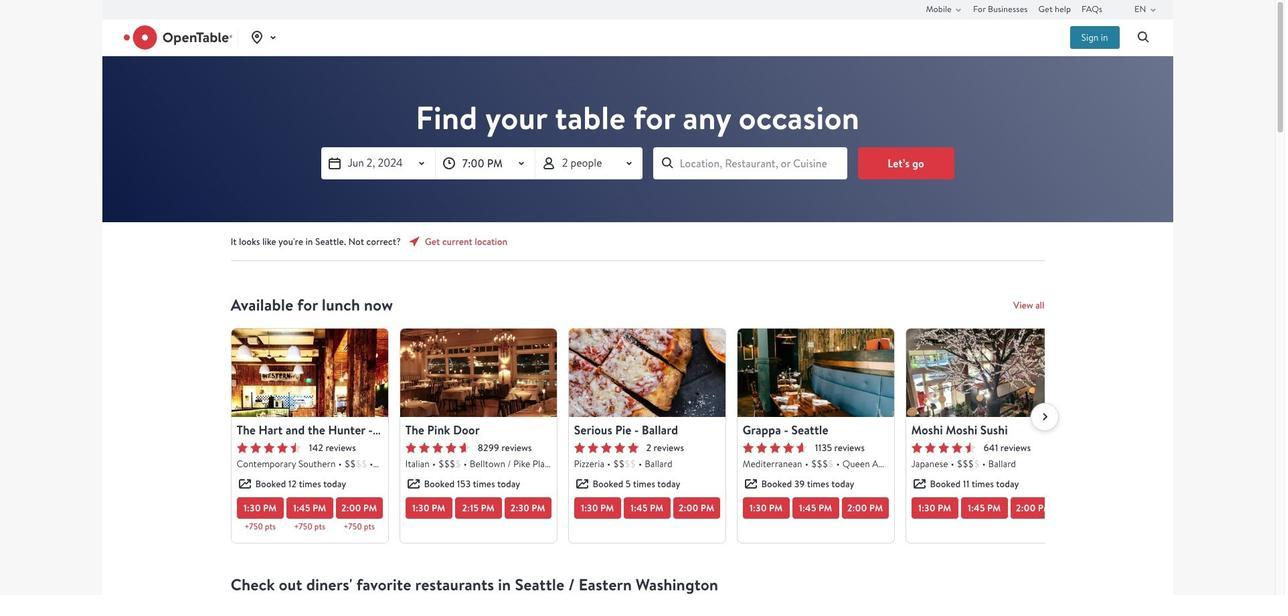Task type: vqa. For each thing, say whether or not it's contained in the screenshot.
grid
no



Task type: describe. For each thing, give the bounding box(es) containing it.
a photo of grappa - seattle restaurant image
[[737, 329, 894, 417]]

opentable logo image
[[123, 25, 232, 50]]

Please input a Location, Restaurant or Cuisine field
[[653, 147, 847, 179]]

a photo of moshi moshi sushi restaurant image
[[906, 329, 1063, 417]]



Task type: locate. For each thing, give the bounding box(es) containing it.
4.5 stars image
[[237, 442, 301, 453]]

4.8 stars image
[[405, 442, 470, 453]]

a photo of serious pie - ballard restaurant image
[[569, 329, 725, 417]]

None field
[[653, 147, 847, 179]]

4.4 stars image
[[911, 442, 976, 453]]

a photo of the hart and the hunter - seattle restaurant image
[[231, 329, 388, 417]]

a photo of the pink door restaurant image
[[400, 329, 557, 417]]

5 stars image
[[574, 442, 638, 453]]

4.7 stars image
[[743, 442, 807, 453]]



